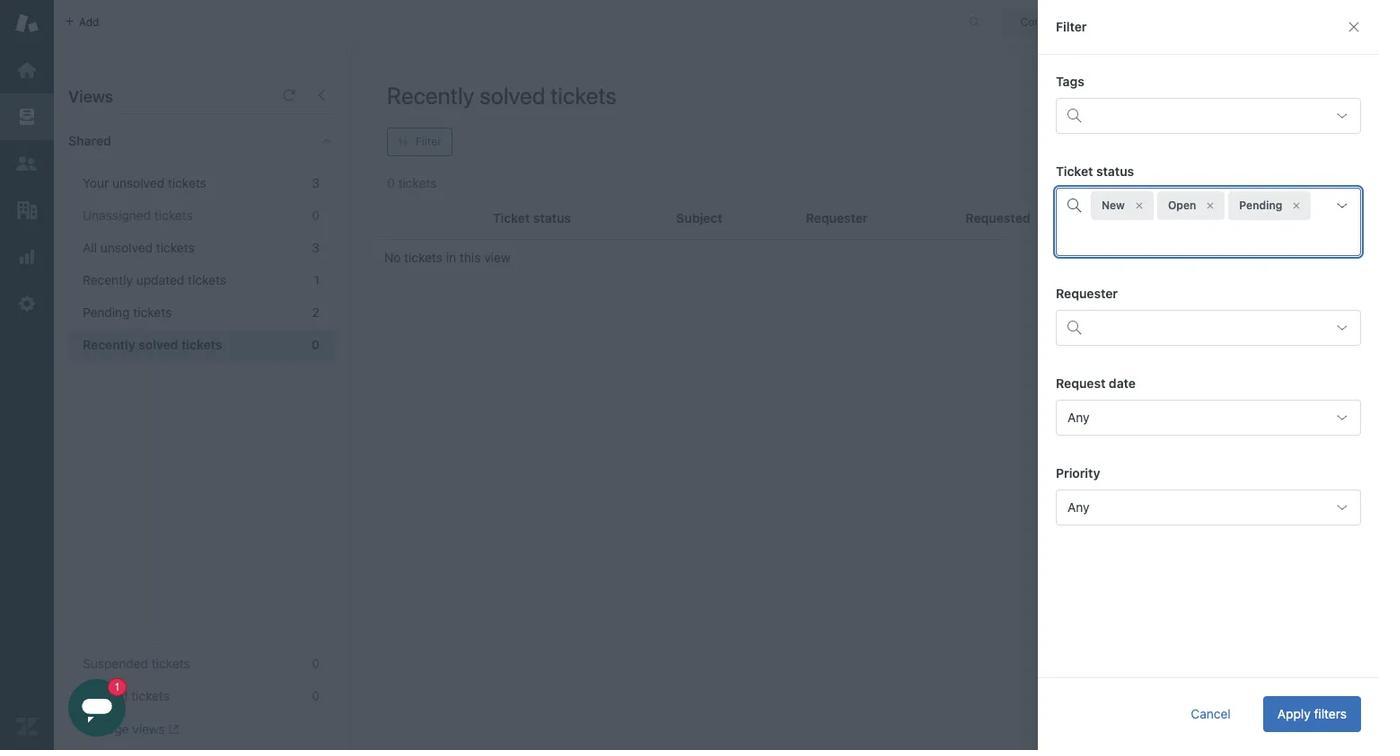 Task type: vqa. For each thing, say whether or not it's contained in the screenshot.
the bottommost or
no



Task type: locate. For each thing, give the bounding box(es) containing it.
all
[[83, 240, 97, 255]]

1 vertical spatial unsolved
[[100, 240, 153, 255]]

any for request date
[[1068, 410, 1090, 425]]

any down request
[[1068, 410, 1090, 425]]

1 vertical spatial pending
[[83, 305, 130, 320]]

any field for request date
[[1056, 400, 1362, 436]]

1 vertical spatial solved
[[139, 337, 178, 352]]

requester
[[1056, 286, 1118, 301]]

remove image right remove icon
[[1292, 200, 1303, 211]]

apply filters
[[1278, 706, 1348, 721]]

organizations image
[[15, 199, 39, 222]]

1 vertical spatial recently
[[83, 272, 133, 287]]

(opens in a new tab) image
[[165, 724, 179, 735]]

1 horizontal spatial remove image
[[1292, 200, 1303, 211]]

2 remove image from the left
[[1292, 200, 1303, 211]]

remove image
[[1135, 200, 1145, 211], [1292, 200, 1303, 211]]

1 horizontal spatial pending
[[1240, 199, 1283, 212]]

view
[[484, 250, 511, 265]]

1 3 from the top
[[312, 175, 320, 190]]

pending down recently updated tickets
[[83, 305, 130, 320]]

1 vertical spatial any field
[[1056, 490, 1362, 526]]

recently up filter 'button'
[[387, 82, 475, 109]]

2
[[312, 305, 320, 320]]

0 vertical spatial any
[[1068, 410, 1090, 425]]

3 down collapse views pane image
[[312, 175, 320, 190]]

tickets
[[551, 82, 617, 109], [168, 175, 206, 190], [154, 208, 193, 223], [156, 240, 195, 255], [404, 250, 443, 265], [188, 272, 226, 287], [133, 305, 172, 320], [181, 337, 222, 352], [152, 656, 190, 671], [131, 688, 170, 703]]

Ticket status field
[[1091, 224, 1323, 252]]

1 vertical spatial filter
[[416, 135, 442, 148]]

1 horizontal spatial filter
[[1056, 19, 1088, 34]]

pending tickets
[[83, 305, 172, 320]]

request date
[[1056, 376, 1136, 391]]

2 any from the top
[[1068, 499, 1090, 515]]

apply filters button
[[1264, 696, 1362, 732]]

1 horizontal spatial recently solved tickets
[[387, 82, 617, 109]]

manage views link
[[83, 721, 179, 738]]

0 for deleted tickets
[[312, 688, 320, 703]]

1 horizontal spatial solved
[[480, 82, 546, 109]]

manage views
[[83, 721, 165, 737]]

any
[[1068, 410, 1090, 425], [1068, 499, 1090, 515]]

date
[[1109, 376, 1136, 391]]

recently down all
[[83, 272, 133, 287]]

0
[[312, 208, 320, 223], [312, 337, 320, 352], [312, 656, 320, 671], [312, 688, 320, 703]]

open option
[[1158, 191, 1226, 220]]

to
[[1249, 76, 1261, 92]]

0 vertical spatial filter
[[1056, 19, 1088, 34]]

unsolved for your
[[112, 175, 165, 190]]

0 vertical spatial any field
[[1056, 400, 1362, 436]]

0 horizontal spatial filter
[[416, 135, 442, 148]]

suspended tickets
[[83, 656, 190, 671]]

2 any field from the top
[[1056, 490, 1362, 526]]

cancel button
[[1177, 696, 1246, 732]]

zendesk image
[[15, 715, 39, 738]]

remove image inside new option
[[1135, 200, 1145, 211]]

filter dialog
[[1038, 0, 1380, 750]]

unassigned
[[83, 208, 151, 223]]

1
[[314, 272, 320, 287]]

recently
[[387, 82, 475, 109], [83, 272, 133, 287], [83, 337, 135, 352]]

status
[[1097, 163, 1135, 179]]

3
[[312, 175, 320, 190], [312, 240, 320, 255]]

no tickets in this view
[[384, 250, 511, 265]]

0 vertical spatial 3
[[312, 175, 320, 190]]

admin image
[[15, 292, 39, 315]]

0 horizontal spatial pending
[[83, 305, 130, 320]]

zendesk
[[1087, 76, 1137, 92]]

0 vertical spatial recently solved tickets
[[387, 82, 617, 109]]

solved
[[480, 82, 546, 109], [139, 337, 178, 352]]

Any field
[[1056, 400, 1362, 436], [1056, 490, 1362, 526]]

pending right remove icon
[[1240, 199, 1283, 212]]

shared button
[[54, 114, 303, 168]]

this
[[460, 250, 481, 265]]

2 3 from the top
[[312, 240, 320, 255]]

1 remove image from the left
[[1135, 200, 1145, 211]]

remove image right new
[[1135, 200, 1145, 211]]

pending for pending
[[1240, 199, 1283, 212]]

unsolved
[[112, 175, 165, 190], [100, 240, 153, 255]]

microphone.
[[1147, 93, 1220, 108]]

1 any from the top
[[1068, 410, 1090, 425]]

unsolved up unassigned tickets at the top left of the page
[[112, 175, 165, 190]]

main element
[[0, 0, 54, 750]]

remove image inside pending option
[[1292, 200, 1303, 211]]

suspended
[[83, 656, 148, 671]]

zendesk support image
[[15, 12, 39, 35]]

all unsolved tickets
[[83, 240, 195, 255]]

3 up 1
[[312, 240, 320, 255]]

0 horizontal spatial remove image
[[1135, 200, 1145, 211]]

unsolved down unassigned
[[100, 240, 153, 255]]

pending
[[1240, 199, 1283, 212], [83, 305, 130, 320]]

0 vertical spatial pending
[[1240, 199, 1283, 212]]

deleted
[[83, 688, 128, 703]]

unsolved for all
[[100, 240, 153, 255]]

0 for recently solved tickets
[[312, 337, 320, 352]]

cancel
[[1192, 706, 1231, 721]]

1 vertical spatial 3
[[312, 240, 320, 255]]

any down priority
[[1068, 499, 1090, 515]]

filter
[[1056, 19, 1088, 34], [416, 135, 442, 148]]

1 vertical spatial recently solved tickets
[[83, 337, 222, 352]]

1 vertical spatial any
[[1068, 499, 1090, 515]]

1 any field from the top
[[1056, 400, 1362, 436]]

0 horizontal spatial solved
[[139, 337, 178, 352]]

filter button
[[387, 128, 452, 156]]

ticket
[[1056, 163, 1094, 179]]

recently solved tickets
[[387, 82, 617, 109], [83, 337, 222, 352]]

pending inside pending option
[[1240, 199, 1283, 212]]

any field for priority
[[1056, 490, 1362, 526]]

priority
[[1056, 465, 1101, 481]]

tags
[[1056, 74, 1085, 89]]

customers image
[[15, 152, 39, 175]]

views
[[68, 87, 113, 106]]

browser's
[[1087, 93, 1144, 108]]

0 vertical spatial unsolved
[[112, 175, 165, 190]]

your
[[1265, 76, 1290, 92]]

needs
[[1167, 76, 1202, 92]]

subject
[[677, 210, 723, 225]]

apply
[[1278, 706, 1311, 721]]

pending for pending tickets
[[83, 305, 130, 320]]

collapse views pane image
[[314, 88, 329, 102]]

0 horizontal spatial recently solved tickets
[[83, 337, 222, 352]]

2 vertical spatial recently
[[83, 337, 135, 352]]

recently down pending tickets
[[83, 337, 135, 352]]



Task type: describe. For each thing, give the bounding box(es) containing it.
filter inside the filter dialog
[[1056, 19, 1088, 34]]

0 vertical spatial recently
[[387, 82, 475, 109]]

your unsolved tickets
[[83, 175, 206, 190]]

0 vertical spatial solved
[[480, 82, 546, 109]]

any for priority
[[1068, 499, 1090, 515]]

views
[[132, 721, 165, 737]]

recently updated tickets
[[83, 272, 226, 287]]

3 for your unsolved tickets
[[312, 175, 320, 190]]

unassigned tickets
[[83, 208, 193, 223]]

reporting image
[[15, 245, 39, 269]]

recently for 0
[[83, 337, 135, 352]]

filter inside filter 'button'
[[416, 135, 442, 148]]

remove image for new
[[1135, 200, 1145, 211]]

your
[[83, 175, 109, 190]]

0 for unassigned tickets
[[312, 208, 320, 223]]

views image
[[15, 105, 39, 128]]

ticket status element
[[1056, 188, 1362, 256]]

tags element
[[1056, 98, 1362, 134]]

shared
[[68, 133, 111, 148]]

no
[[384, 250, 401, 265]]

access
[[1206, 76, 1246, 92]]

deleted tickets
[[83, 688, 170, 703]]

remove image
[[1206, 200, 1217, 211]]

remove image for pending
[[1292, 200, 1303, 211]]

request
[[1056, 376, 1106, 391]]

close drawer image
[[1348, 20, 1362, 34]]

conversations button
[[1002, 8, 1135, 36]]

refresh views pane image
[[282, 88, 296, 102]]

pending option
[[1229, 191, 1312, 220]]

zendesk talk needs access to your browser's microphone.
[[1087, 76, 1290, 108]]

ticket status
[[1056, 163, 1135, 179]]

0 for suspended tickets
[[312, 656, 320, 671]]

updated
[[136, 272, 184, 287]]

3 for all unsolved tickets
[[312, 240, 320, 255]]

get started image
[[15, 58, 39, 82]]

recently for 1
[[83, 272, 133, 287]]

requester element
[[1056, 310, 1362, 346]]

filters
[[1315, 706, 1348, 721]]

manage
[[83, 721, 129, 737]]

new
[[1102, 199, 1126, 212]]

in
[[446, 250, 456, 265]]

open
[[1169, 199, 1197, 212]]

talk
[[1140, 76, 1164, 92]]

shared heading
[[54, 114, 350, 168]]

conversations
[[1021, 15, 1094, 28]]

new option
[[1091, 191, 1154, 220]]



